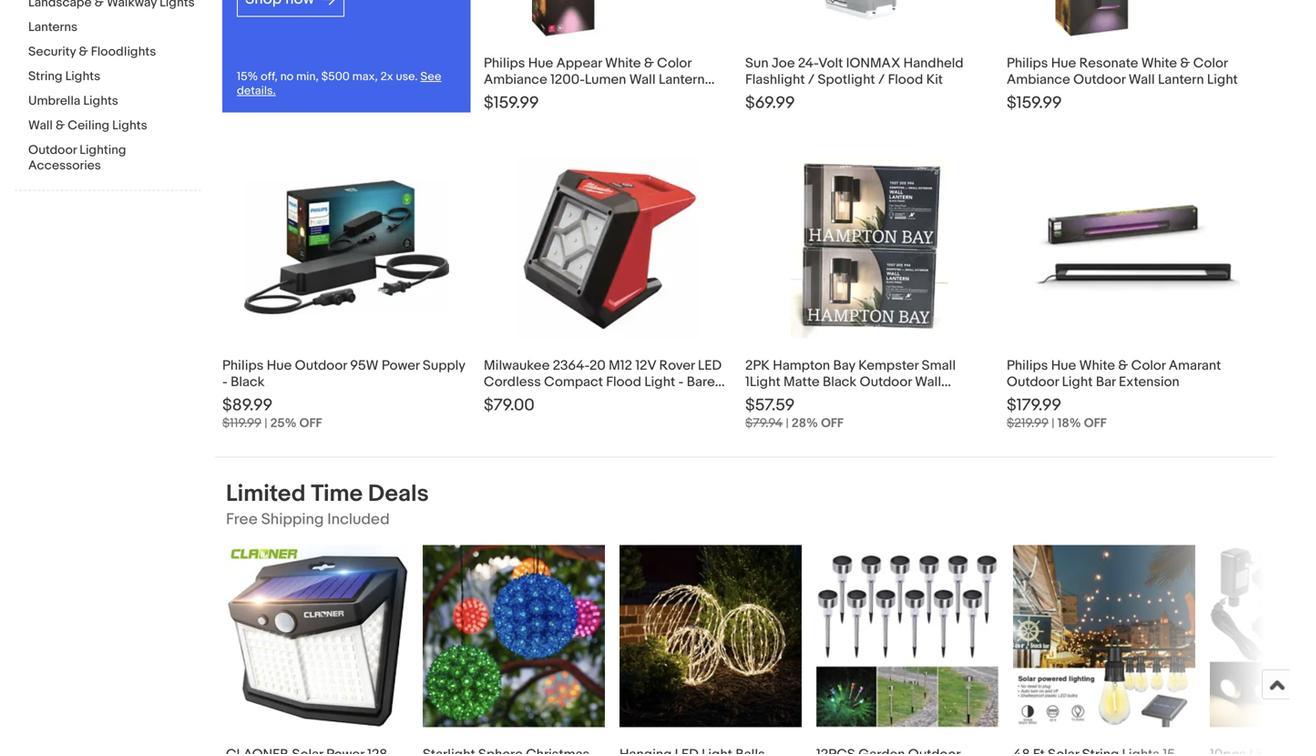 Task type: vqa. For each thing, say whether or not it's contained in the screenshot.
the Korean in the Sponsored Pokemon Card Sword & Shield Dark Phantasma Expansion Booster Box s10a Korean Ver New $32.90 + $2.90 shipping 45 sold
no



Task type: describe. For each thing, give the bounding box(es) containing it.
- inside philips hue outdoor 95w power supply - black $89.99 $119.99 | 25% off
[[222, 374, 228, 390]]

outdoor inside philips hue outdoor 95w power supply - black $89.99 $119.99 | 25% off
[[295, 358, 347, 374]]

see
[[420, 70, 441, 84]]

flashlight
[[745, 72, 805, 88]]

light inside 2pk hampton bay kempster small 1light matte black outdoor wall cylinder light
[[801, 390, 832, 407]]

& down umbrella
[[56, 118, 65, 133]]

hampton
[[773, 358, 830, 374]]

deals
[[368, 480, 429, 508]]

off inside philips hue outdoor 95w power supply - black $89.99 $119.99 | 25% off
[[299, 416, 322, 431]]

lantern inside philips hue appear white & color ambiance 1200-lumen wall lantern light - black
[[659, 72, 705, 88]]

philips hue resonate white & color ambiance outdoor wall lantern light $159.99
[[1007, 55, 1238, 113]]

philips hue outdoor 95w power supply - black $89.99 $119.99 | 25% off
[[222, 358, 465, 431]]

hanging led light balls christmas patio garden decoration white frame, 6 colors image
[[620, 545, 802, 727]]

led
[[698, 358, 722, 374]]

2pk hampton bay kempster small 1light matte black outdoor wall cylinder light
[[745, 358, 956, 407]]

wall & ceiling lights link
[[28, 118, 201, 135]]

ionmax
[[846, 55, 900, 72]]

1 vertical spatial lights
[[83, 93, 118, 109]]

philips for 25%
[[222, 358, 264, 374]]

2 vertical spatial lights
[[112, 118, 147, 133]]

$79.00
[[484, 395, 535, 415]]

hue for $159.99
[[1051, 55, 1076, 72]]

outdoor inside 2pk hampton bay kempster small 1light matte black outdoor wall cylinder light
[[860, 374, 912, 390]]

25%
[[270, 416, 297, 431]]

details.
[[237, 84, 276, 98]]

lumen
[[585, 72, 626, 88]]

milwaukee
[[484, 358, 550, 374]]

hue for 25%
[[267, 358, 292, 374]]

lanterns link
[[28, 20, 201, 37]]

black for outdoor
[[823, 374, 857, 390]]

24-
[[798, 55, 818, 72]]

light inside philips hue white & color amarant outdoor light bar extension $179.99 $219.99 | 18% off
[[1062, 374, 1093, 390]]

sun joe 24-volt ionmax handheld flashlight / spotlight / flood kit $69.99
[[745, 55, 963, 113]]

& inside philips hue resonate white & color ambiance outdoor wall lantern light $159.99
[[1180, 55, 1190, 72]]

claoner solar power 128 led lights pir motion sensor outdoor security lamp wall image
[[226, 545, 408, 727]]

white for light
[[605, 55, 641, 72]]

cylinder
[[745, 390, 798, 407]]

$89.99
[[222, 395, 272, 415]]

resonate
[[1079, 55, 1138, 72]]

matte
[[784, 374, 820, 390]]

time
[[311, 480, 363, 508]]

sun joe 24-volt ionmax handheld flashlight / spotlight / flood kit image
[[778, 0, 961, 36]]

ceiling
[[68, 118, 109, 133]]

hue for light
[[528, 55, 553, 72]]

philips hue appear white & color ambiance 1200-lumen wall lantern light - black
[[484, 55, 705, 104]]

cordless
[[484, 374, 541, 390]]

10pcs led deck light kit outdoor yard garden step road path lights pathway lamp image
[[1210, 545, 1290, 727]]

outdoor inside philips hue resonate white & color ambiance outdoor wall lantern light $159.99
[[1073, 72, 1125, 88]]

security & floodlights link
[[28, 44, 201, 61]]

power
[[382, 358, 420, 374]]

philips for $159.99
[[1007, 55, 1048, 72]]

kempster
[[858, 358, 919, 374]]

lanterns security & floodlights string lights umbrella lights wall & ceiling lights outdoor lighting accessories
[[28, 20, 156, 174]]

black for $89.99
[[231, 374, 265, 390]]

15% off home essentials  give your space a fresh start. element
[[215, 0, 1275, 457]]

light inside the "milwaukee 2364-20 m12 12v rover led cordless compact flood light - bare tool"
[[644, 374, 675, 390]]

outdoor lighting accessories link
[[28, 143, 201, 175]]

1 / from the left
[[808, 72, 815, 88]]

- inside the "milwaukee 2364-20 m12 12v rover led cordless compact flood light - bare tool"
[[678, 374, 684, 390]]

umbrella lights link
[[28, 93, 201, 111]]

$119.99 text field
[[222, 416, 262, 431]]

rover
[[659, 358, 695, 374]]

$57.59 $79.94 | 28% off
[[745, 395, 844, 431]]

color for light
[[657, 55, 692, 72]]

1 $159.99 from the left
[[484, 93, 539, 113]]

& inside philips hue appear white & color ambiance 1200-lumen wall lantern light - black
[[644, 55, 654, 72]]

light inside philips hue resonate white & color ambiance outdoor wall lantern light $159.99
[[1207, 72, 1238, 88]]

2x
[[380, 70, 393, 84]]

$500
[[321, 70, 350, 84]]

starlight sphere christmas light ball incan holiday light sphere indoor outdoor image
[[423, 545, 605, 727]]

free
[[226, 510, 258, 529]]

joe
[[772, 55, 795, 72]]

$69.99
[[745, 93, 795, 113]]

& right security
[[79, 44, 88, 60]]

28%
[[792, 416, 818, 431]]

2364-
[[553, 358, 589, 374]]

see details. link
[[237, 70, 441, 98]]

lantern inside philips hue resonate white & color ambiance outdoor wall lantern light $159.99
[[1158, 72, 1204, 88]]

white inside philips hue white & color amarant outdoor light bar extension $179.99 $219.99 | 18% off
[[1079, 358, 1115, 374]]

18%
[[1057, 416, 1081, 431]]

wall inside philips hue resonate white & color ambiance outdoor wall lantern light $159.99
[[1129, 72, 1155, 88]]

$119.99
[[222, 416, 262, 431]]

compact
[[544, 374, 603, 390]]

amarant
[[1169, 358, 1221, 374]]

shipping
[[261, 510, 324, 529]]

12pcs garden outdoor stainless steel led solar landscape path lights yard lamp image
[[816, 545, 999, 727]]

& inside philips hue white & color amarant outdoor light bar extension $179.99 $219.99 | 18% off
[[1118, 358, 1128, 374]]

$79.94 text field
[[745, 416, 783, 431]]

volt
[[818, 55, 843, 72]]

philips hue white & color amarant outdoor light bar extension $179.99 $219.99 | 18% off
[[1007, 358, 1221, 431]]



Task type: locate. For each thing, give the bounding box(es) containing it.
philips up $89.99
[[222, 358, 264, 374]]

0 horizontal spatial color
[[657, 55, 692, 72]]

$179.99
[[1007, 395, 1061, 415]]

15% off, no min, $500 max, 2x use.
[[237, 70, 418, 84]]

black inside philips hue appear white & color ambiance 1200-lumen wall lantern light - black
[[526, 88, 560, 104]]

off
[[299, 416, 322, 431], [821, 416, 844, 431], [1084, 416, 1107, 431]]

small
[[922, 358, 956, 374]]

1 horizontal spatial -
[[518, 88, 523, 104]]

ambiance for $159.99
[[1007, 72, 1070, 88]]

black
[[526, 88, 560, 104], [231, 374, 265, 390], [823, 374, 857, 390]]

0 horizontal spatial flood
[[606, 374, 641, 390]]

1 horizontal spatial white
[[1079, 358, 1115, 374]]

sun
[[745, 55, 769, 72]]

& down philips hue resonate white & color ambiance outdoor wall lantern light image
[[1180, 55, 1190, 72]]

ambiance left resonate
[[1007, 72, 1070, 88]]

spotlight
[[818, 72, 875, 88]]

ambiance inside philips hue appear white & color ambiance 1200-lumen wall lantern light - black
[[484, 72, 547, 88]]

1 off from the left
[[299, 416, 322, 431]]

0 horizontal spatial |
[[264, 416, 267, 431]]

lights up ceiling
[[83, 93, 118, 109]]

flood inside sun joe 24-volt ionmax handheld flashlight / spotlight / flood kit $69.99
[[888, 72, 923, 88]]

3 off from the left
[[1084, 416, 1107, 431]]

0 horizontal spatial off
[[299, 416, 322, 431]]

black inside 2pk hampton bay kempster small 1light matte black outdoor wall cylinder light
[[823, 374, 857, 390]]

hue inside philips hue resonate white & color ambiance outdoor wall lantern light $159.99
[[1051, 55, 1076, 72]]

bar
[[1096, 374, 1116, 390]]

hue left appear on the top left of page
[[528, 55, 553, 72]]

1 horizontal spatial ambiance
[[1007, 72, 1070, 88]]

0 horizontal spatial ambiance
[[484, 72, 547, 88]]

$219.99
[[1007, 416, 1049, 431]]

/ right spotlight
[[878, 72, 885, 88]]

wall inside lanterns security & floodlights string lights umbrella lights wall & ceiling lights outdoor lighting accessories
[[28, 118, 53, 133]]

m12
[[609, 358, 632, 374]]

ambiance left 1200- at top
[[484, 72, 547, 88]]

1 ambiance from the left
[[484, 72, 547, 88]]

/ left volt
[[808, 72, 815, 88]]

min,
[[296, 70, 319, 84]]

2pk
[[745, 358, 770, 374]]

white for $159.99
[[1141, 55, 1177, 72]]

0 horizontal spatial -
[[222, 374, 228, 390]]

hue up $89.99
[[267, 358, 292, 374]]

philips hue resonate white & color ambiance outdoor wall lantern light image
[[1055, 0, 1220, 36]]

white inside philips hue appear white & color ambiance 1200-lumen wall lantern light - black
[[605, 55, 641, 72]]

1 vertical spatial flood
[[606, 374, 641, 390]]

3 | from the left
[[1052, 416, 1055, 431]]

1 horizontal spatial flood
[[888, 72, 923, 88]]

15%
[[237, 70, 258, 84]]

light
[[1207, 72, 1238, 88], [484, 88, 515, 104], [644, 374, 675, 390], [1062, 374, 1093, 390], [801, 390, 832, 407]]

48 ft solar string lights 15 led bulbs outdoor patio bistro wedding christmas image
[[1013, 545, 1195, 727]]

$79.94
[[745, 416, 783, 431]]

philips up '$179.99'
[[1007, 358, 1048, 374]]

$159.99 inside philips hue resonate white & color ambiance outdoor wall lantern light $159.99
[[1007, 93, 1062, 113]]

| left "28%"
[[786, 416, 789, 431]]

white down philips hue resonate white & color ambiance outdoor wall lantern light image
[[1141, 55, 1177, 72]]

outdoor down ceiling
[[28, 143, 77, 158]]

use.
[[396, 70, 418, 84]]

outdoor
[[1073, 72, 1125, 88], [28, 143, 77, 158], [295, 358, 347, 374], [860, 374, 912, 390], [1007, 374, 1059, 390]]

2 horizontal spatial color
[[1193, 55, 1228, 72]]

$219.99 text field
[[1007, 416, 1049, 431]]

milwaukee 2364-20 m12 12v rover led cordless compact flood light - bare tool
[[484, 358, 722, 407]]

color right lumen
[[657, 55, 692, 72]]

included
[[327, 510, 390, 529]]

2 $159.99 from the left
[[1007, 93, 1062, 113]]

white left extension
[[1079, 358, 1115, 374]]

2 | from the left
[[786, 416, 789, 431]]

2 horizontal spatial black
[[823, 374, 857, 390]]

- up $89.99
[[222, 374, 228, 390]]

off right "28%"
[[821, 416, 844, 431]]

outdoor up '$179.99'
[[1007, 374, 1059, 390]]

off inside $57.59 $79.94 | 28% off
[[821, 416, 844, 431]]

1200-
[[550, 72, 585, 88]]

1 | from the left
[[264, 416, 267, 431]]

2 horizontal spatial off
[[1084, 416, 1107, 431]]

0 vertical spatial flood
[[888, 72, 923, 88]]

&
[[79, 44, 88, 60], [644, 55, 654, 72], [1180, 55, 1190, 72], [56, 118, 65, 133], [1118, 358, 1128, 374]]

lighting
[[80, 143, 126, 158]]

0 horizontal spatial /
[[808, 72, 815, 88]]

kit
[[926, 72, 943, 88]]

extension
[[1119, 374, 1180, 390]]

& right bar
[[1118, 358, 1128, 374]]

hue inside philips hue white & color amarant outdoor light bar extension $179.99 $219.99 | 18% off
[[1051, 358, 1076, 374]]

1 horizontal spatial lantern
[[1158, 72, 1204, 88]]

color inside philips hue resonate white & color ambiance outdoor wall lantern light $159.99
[[1193, 55, 1228, 72]]

outdoor left "95w" in the left top of the page
[[295, 358, 347, 374]]

2 off from the left
[[821, 416, 844, 431]]

1 horizontal spatial off
[[821, 416, 844, 431]]

wall right lumen
[[629, 72, 656, 88]]

off right 18%
[[1084, 416, 1107, 431]]

off right 25% at left
[[299, 416, 322, 431]]

1 lantern from the left
[[659, 72, 705, 88]]

color inside philips hue appear white & color ambiance 1200-lumen wall lantern light - black
[[657, 55, 692, 72]]

limited
[[226, 480, 306, 508]]

outdoor down philips hue resonate white & color ambiance outdoor wall lantern light image
[[1073, 72, 1125, 88]]

appear
[[556, 55, 602, 72]]

milwaukee 2364-20 m12 12v rover led cordless compact flood light - bare tool image
[[517, 156, 699, 338]]

|
[[264, 416, 267, 431], [786, 416, 789, 431], [1052, 416, 1055, 431]]

1 horizontal spatial color
[[1131, 358, 1166, 374]]

wall down umbrella
[[28, 118, 53, 133]]

philips for light
[[484, 55, 525, 72]]

hue for $219.99
[[1051, 358, 1076, 374]]

philips for $219.99
[[1007, 358, 1048, 374]]

hue inside philips hue outdoor 95w power supply - black $89.99 $119.99 | 25% off
[[267, 358, 292, 374]]

black inside philips hue outdoor 95w power supply - black $89.99 $119.99 | 25% off
[[231, 374, 265, 390]]

wall
[[629, 72, 656, 88], [1129, 72, 1155, 88], [28, 118, 53, 133], [915, 374, 941, 390]]

max,
[[352, 70, 378, 84]]

2pk hampton bay kempster small 1light matte black outdoor wall cylinder light image
[[791, 156, 948, 338]]

white
[[605, 55, 641, 72], [1141, 55, 1177, 72], [1079, 358, 1115, 374]]

0 horizontal spatial lantern
[[659, 72, 705, 88]]

philips left resonate
[[1007, 55, 1048, 72]]

2 ambiance from the left
[[1007, 72, 1070, 88]]

0 vertical spatial lights
[[65, 69, 100, 84]]

umbrella
[[28, 93, 80, 109]]

philips hue appear white & color ambiance 1200-lumen wall lantern light - black image
[[532, 0, 684, 36]]

handheld
[[903, 55, 963, 72]]

0 horizontal spatial white
[[605, 55, 641, 72]]

wall down philips hue resonate white & color ambiance outdoor wall lantern light image
[[1129, 72, 1155, 88]]

| inside philips hue outdoor 95w power supply - black $89.99 $119.99 | 25% off
[[264, 416, 267, 431]]

- inside philips hue appear white & color ambiance 1200-lumen wall lantern light - black
[[518, 88, 523, 104]]

outdoor inside lanterns security & floodlights string lights umbrella lights wall & ceiling lights outdoor lighting accessories
[[28, 143, 77, 158]]

string lights link
[[28, 69, 201, 86]]

/
[[808, 72, 815, 88], [878, 72, 885, 88]]

bay
[[833, 358, 855, 374]]

accessories
[[28, 158, 101, 174]]

lights
[[65, 69, 100, 84], [83, 93, 118, 109], [112, 118, 147, 133]]

lantern right lumen
[[659, 72, 705, 88]]

0 horizontal spatial black
[[231, 374, 265, 390]]

$57.59
[[745, 395, 795, 415]]

1 horizontal spatial black
[[526, 88, 560, 104]]

lantern right resonate
[[1158, 72, 1204, 88]]

color down philips hue resonate white & color ambiance outdoor wall lantern light image
[[1193, 55, 1228, 72]]

philips inside philips hue resonate white & color ambiance outdoor wall lantern light $159.99
[[1007, 55, 1048, 72]]

ambiance inside philips hue resonate white & color ambiance outdoor wall lantern light $159.99
[[1007, 72, 1070, 88]]

& right lumen
[[644, 55, 654, 72]]

hue
[[528, 55, 553, 72], [1051, 55, 1076, 72], [267, 358, 292, 374], [1051, 358, 1076, 374]]

off inside philips hue white & color amarant outdoor light bar extension $179.99 $219.99 | 18% off
[[1084, 416, 1107, 431]]

supply
[[423, 358, 465, 374]]

light inside philips hue appear white & color ambiance 1200-lumen wall lantern light - black
[[484, 88, 515, 104]]

color right bar
[[1131, 358, 1166, 374]]

color
[[657, 55, 692, 72], [1193, 55, 1228, 72], [1131, 358, 1166, 374]]

philips inside philips hue white & color amarant outdoor light bar extension $179.99 $219.99 | 18% off
[[1007, 358, 1048, 374]]

white right appear on the top left of page
[[605, 55, 641, 72]]

philips left 1200- at top
[[484, 55, 525, 72]]

tool
[[484, 390, 510, 407]]

hue inside philips hue appear white & color ambiance 1200-lumen wall lantern light - black
[[528, 55, 553, 72]]

1 horizontal spatial /
[[878, 72, 885, 88]]

off,
[[261, 70, 278, 84]]

black right the "matte"
[[823, 374, 857, 390]]

color inside philips hue white & color amarant outdoor light bar extension $179.99 $219.99 | 18% off
[[1131, 358, 1166, 374]]

ambiance
[[484, 72, 547, 88], [1007, 72, 1070, 88]]

wall inside philips hue appear white & color ambiance 1200-lumen wall lantern light - black
[[629, 72, 656, 88]]

1 horizontal spatial $159.99
[[1007, 93, 1062, 113]]

12v
[[635, 358, 656, 374]]

lights down umbrella lights link
[[112, 118, 147, 133]]

philips
[[484, 55, 525, 72], [1007, 55, 1048, 72], [222, 358, 264, 374], [1007, 358, 1048, 374]]

95w
[[350, 358, 379, 374]]

2 horizontal spatial white
[[1141, 55, 1177, 72]]

bare
[[687, 374, 715, 390]]

2 horizontal spatial |
[[1052, 416, 1055, 431]]

| inside philips hue white & color amarant outdoor light bar extension $179.99 $219.99 | 18% off
[[1052, 416, 1055, 431]]

philips hue white & color amarant outdoor light bar extension image
[[1035, 204, 1240, 291]]

wall right bay
[[915, 374, 941, 390]]

lantern
[[659, 72, 705, 88], [1158, 72, 1204, 88]]

flood right the 20
[[606, 374, 641, 390]]

0 horizontal spatial $159.99
[[484, 93, 539, 113]]

outdoor inside philips hue white & color amarant outdoor light bar extension $179.99 $219.99 | 18% off
[[1007, 374, 1059, 390]]

hue left resonate
[[1051, 55, 1076, 72]]

white inside philips hue resonate white & color ambiance outdoor wall lantern light $159.99
[[1141, 55, 1177, 72]]

no
[[280, 70, 294, 84]]

color for $159.99
[[1193, 55, 1228, 72]]

20
[[589, 358, 606, 374]]

outdoor right bay
[[860, 374, 912, 390]]

flood inside the "milwaukee 2364-20 m12 12v rover led cordless compact flood light - bare tool"
[[606, 374, 641, 390]]

philips inside philips hue appear white & color ambiance 1200-lumen wall lantern light - black
[[484, 55, 525, 72]]

limited time deals free shipping included
[[226, 480, 429, 529]]

see details.
[[237, 70, 441, 98]]

| left 25% at left
[[264, 416, 267, 431]]

floodlights
[[91, 44, 156, 60]]

philips hue outdoor 95w power supply - black image
[[244, 180, 449, 314]]

lanterns
[[28, 20, 77, 35]]

black down appear on the top left of page
[[526, 88, 560, 104]]

philips inside philips hue outdoor 95w power supply - black $89.99 $119.99 | 25% off
[[222, 358, 264, 374]]

1light
[[745, 374, 780, 390]]

lights right string in the top of the page
[[65, 69, 100, 84]]

wall inside 2pk hampton bay kempster small 1light matte black outdoor wall cylinder light
[[915, 374, 941, 390]]

2 horizontal spatial -
[[678, 374, 684, 390]]

1 horizontal spatial |
[[786, 416, 789, 431]]

flood left kit
[[888, 72, 923, 88]]

- left 1200- at top
[[518, 88, 523, 104]]

black up $89.99
[[231, 374, 265, 390]]

security
[[28, 44, 76, 60]]

ambiance for light
[[484, 72, 547, 88]]

2 lantern from the left
[[1158, 72, 1204, 88]]

| left 18%
[[1052, 416, 1055, 431]]

- left bare
[[678, 374, 684, 390]]

2 / from the left
[[878, 72, 885, 88]]

| inside $57.59 $79.94 | 28% off
[[786, 416, 789, 431]]

string
[[28, 69, 62, 84]]

hue left bar
[[1051, 358, 1076, 374]]



